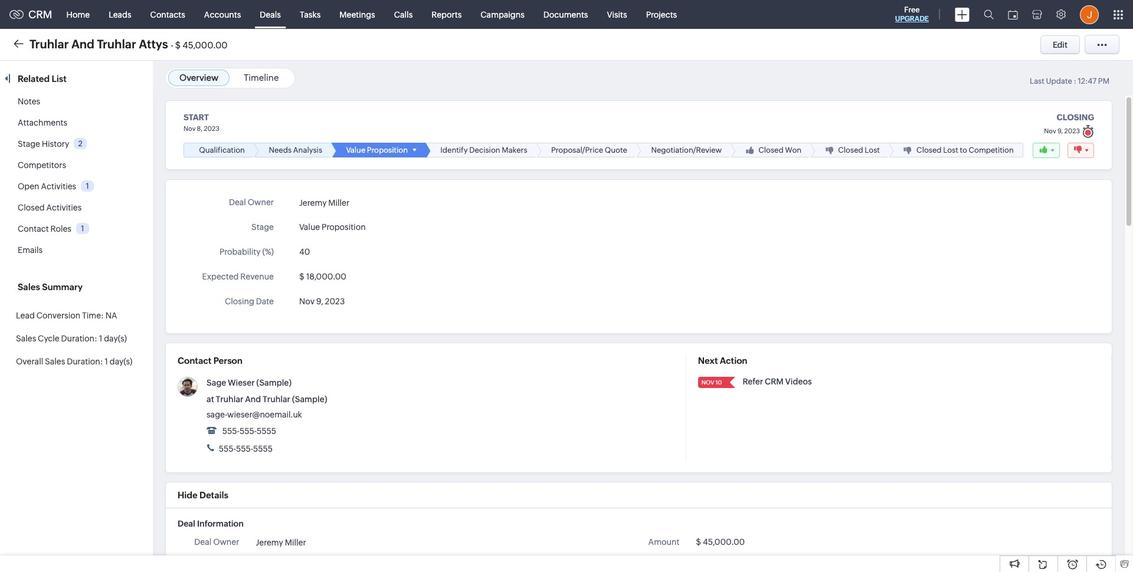 Task type: locate. For each thing, give the bounding box(es) containing it.
value right the analysis
[[346, 146, 366, 155]]

deal up the probability
[[229, 198, 246, 207]]

owner up (%)
[[248, 198, 274, 207]]

1 vertical spatial and
[[245, 395, 261, 405]]

0 vertical spatial miller
[[329, 199, 350, 208]]

closed down open
[[18, 203, 45, 213]]

stage up competitors link
[[18, 139, 40, 149]]

2023 right the 8, at the top of page
[[204, 125, 220, 132]]

reports
[[432, 10, 462, 19]]

lost for closed lost to competition
[[944, 146, 959, 155]]

deal down 'deal information'
[[194, 538, 212, 548]]

0 vertical spatial proposition
[[367, 146, 408, 155]]

calendar image
[[1009, 10, 1019, 19]]

1 horizontal spatial 9,
[[1058, 127, 1064, 135]]

1 horizontal spatial stage
[[252, 223, 274, 232]]

contact for contact roles
[[18, 224, 49, 234]]

closing date
[[225, 297, 274, 307]]

0 horizontal spatial jeremy
[[256, 539, 283, 548]]

1 vertical spatial jeremy miller
[[256, 539, 306, 548]]

sage-wieser@noemail.uk link
[[207, 411, 302, 420]]

contact person
[[178, 356, 243, 366]]

owner down information in the bottom of the page
[[213, 538, 239, 548]]

9,
[[1058, 127, 1064, 135], [316, 297, 323, 307]]

closed for closed won
[[759, 146, 784, 155]]

1 vertical spatial day(s)
[[110, 357, 133, 367]]

0 horizontal spatial crm
[[28, 8, 52, 21]]

(sample) up truhlar and truhlar (sample) link
[[257, 379, 292, 388]]

closed left won
[[759, 146, 784, 155]]

1 vertical spatial sales
[[16, 334, 36, 344]]

9, down "closing"
[[1058, 127, 1064, 135]]

(sample) up wieser@noemail.uk
[[292, 395, 328, 405]]

0 vertical spatial value proposition
[[346, 146, 408, 155]]

0 vertical spatial stage
[[18, 139, 40, 149]]

truhlar right at
[[216, 395, 244, 405]]

crm left home "link"
[[28, 8, 52, 21]]

deal down hide
[[178, 520, 195, 529]]

sales up lead
[[18, 282, 40, 292]]

probability
[[220, 248, 261, 257]]

nov
[[184, 125, 196, 132], [1045, 127, 1057, 135], [299, 297, 315, 307], [702, 380, 715, 386]]

9, down $  18,000.00
[[316, 297, 323, 307]]

nov down update at the top right
[[1045, 127, 1057, 135]]

tasks link
[[291, 0, 330, 29]]

nov 10
[[702, 380, 723, 386]]

and down home "link"
[[71, 37, 94, 50]]

wieser@noemail.uk
[[227, 411, 302, 420]]

contact up emails link
[[18, 224, 49, 234]]

18,000.00
[[306, 272, 347, 282]]

stage history link
[[18, 139, 69, 149]]

2 lost from the left
[[944, 146, 959, 155]]

accounts
[[204, 10, 241, 19]]

1 vertical spatial crm
[[765, 377, 784, 387]]

2023
[[204, 125, 220, 132], [1065, 127, 1081, 135], [325, 297, 345, 307]]

1 vertical spatial deal owner
[[194, 538, 239, 548]]

1 lost from the left
[[865, 146, 881, 155]]

2023 inside start nov 8, 2023
[[204, 125, 220, 132]]

nov inside start nov 8, 2023
[[184, 125, 196, 132]]

activities up roles
[[46, 203, 82, 213]]

activities up closed activities link
[[41, 182, 76, 191]]

0 vertical spatial jeremy
[[299, 199, 327, 208]]

duration: up the overall sales duration: 1 day(s)
[[61, 334, 97, 344]]

1 horizontal spatial crm
[[765, 377, 784, 387]]

0 horizontal spatial $
[[175, 40, 181, 50]]

attachments
[[18, 118, 67, 128]]

videos
[[786, 377, 813, 387]]

deal owner down information in the bottom of the page
[[194, 538, 239, 548]]

campaigns
[[481, 10, 525, 19]]

0 horizontal spatial stage
[[18, 139, 40, 149]]

duration:
[[61, 334, 97, 344], [67, 357, 103, 367]]

nov left the 8, at the top of page
[[184, 125, 196, 132]]

attys
[[139, 37, 168, 50]]

1 vertical spatial 9,
[[316, 297, 323, 307]]

lost
[[865, 146, 881, 155], [944, 146, 959, 155]]

owner
[[248, 198, 274, 207], [213, 538, 239, 548]]

1
[[86, 182, 89, 191], [81, 224, 84, 233], [99, 334, 102, 344], [105, 357, 108, 367]]

0 horizontal spatial owner
[[213, 538, 239, 548]]

day(s)
[[104, 334, 127, 344], [110, 357, 133, 367]]

action
[[720, 356, 748, 366]]

value up 40
[[299, 223, 320, 232]]

1 vertical spatial stage
[[252, 223, 274, 232]]

crm right the refer
[[765, 377, 784, 387]]

1 vertical spatial jeremy
[[256, 539, 283, 548]]

truhlar and truhlar (sample) link
[[216, 395, 328, 405]]

45,000.00
[[183, 40, 228, 50], [703, 538, 745, 548]]

stage history
[[18, 139, 69, 149]]

2023 for start
[[204, 125, 220, 132]]

2023 down 18,000.00
[[325, 297, 345, 307]]

1 horizontal spatial proposition
[[367, 146, 408, 155]]

crm link
[[9, 8, 52, 21]]

2023 down "closing"
[[1065, 127, 1081, 135]]

free
[[905, 5, 920, 14]]

history
[[42, 139, 69, 149]]

0 horizontal spatial lost
[[865, 146, 881, 155]]

0 vertical spatial and
[[71, 37, 94, 50]]

deal owner up probability (%)
[[229, 198, 274, 207]]

won
[[786, 146, 802, 155]]

closing
[[1057, 113, 1095, 122]]

0 horizontal spatial 45,000.00
[[183, 40, 228, 50]]

0 vertical spatial sales
[[18, 282, 40, 292]]

0 horizontal spatial proposition
[[322, 223, 366, 232]]

truhlar down crm link
[[30, 37, 69, 50]]

closed left "to" at the right of page
[[917, 146, 942, 155]]

duration: down the 'sales cycle duration: 1 day(s)'
[[67, 357, 103, 367]]

1 vertical spatial 45,000.00
[[703, 538, 745, 548]]

contact roles
[[18, 224, 71, 234]]

nov 9, 2023
[[299, 297, 345, 307]]

tasks
[[300, 10, 321, 19]]

day(s) for overall sales duration: 1 day(s)
[[110, 357, 133, 367]]

decision
[[470, 146, 501, 155]]

last update : 12:47 pm
[[1031, 77, 1110, 86]]

0 horizontal spatial 2023
[[204, 125, 220, 132]]

0 vertical spatial value
[[346, 146, 366, 155]]

refer
[[743, 377, 764, 387]]

emails link
[[18, 246, 43, 255]]

profile image
[[1081, 5, 1100, 24]]

1 horizontal spatial lost
[[944, 146, 959, 155]]

truhlar up wieser@noemail.uk
[[263, 395, 291, 405]]

needs
[[269, 146, 292, 155]]

1 horizontal spatial miller
[[329, 199, 350, 208]]

closed right won
[[839, 146, 864, 155]]

$ for amount
[[696, 538, 702, 548]]

2 horizontal spatial $
[[696, 538, 702, 548]]

stage up (%)
[[252, 223, 274, 232]]

5555
[[257, 427, 276, 436], [253, 445, 273, 454]]

1 horizontal spatial owner
[[248, 198, 274, 207]]

notes link
[[18, 97, 40, 106]]

home link
[[57, 0, 99, 29]]

to
[[960, 146, 968, 155]]

truhlar
[[30, 37, 69, 50], [97, 37, 136, 50], [216, 395, 244, 405], [263, 395, 291, 405]]

0 vertical spatial 555-555-5555
[[221, 427, 276, 436]]

1 vertical spatial activities
[[46, 203, 82, 213]]

$ right -
[[175, 40, 181, 50]]

2 vertical spatial deal
[[194, 538, 212, 548]]

profile element
[[1074, 0, 1107, 29]]

0 vertical spatial contact
[[18, 224, 49, 234]]

555-555-5555 down sage-wieser@noemail.uk link on the bottom left of page
[[217, 445, 273, 454]]

open activities
[[18, 182, 76, 191]]

2023 inside the closing nov 9, 2023
[[1065, 127, 1081, 135]]

$ right amount
[[696, 538, 702, 548]]

1 horizontal spatial jeremy
[[299, 199, 327, 208]]

0 vertical spatial deal owner
[[229, 198, 274, 207]]

0 vertical spatial day(s)
[[104, 334, 127, 344]]

expected
[[202, 272, 239, 282]]

proposal/price quote
[[552, 146, 628, 155]]

needs analysis
[[269, 146, 322, 155]]

0 horizontal spatial miller
[[285, 539, 306, 548]]

1 right roles
[[81, 224, 84, 233]]

2 horizontal spatial 2023
[[1065, 127, 1081, 135]]

overall sales duration: 1 day(s)
[[16, 357, 133, 367]]

proposal/price
[[552, 146, 604, 155]]

related list
[[18, 74, 69, 84]]

0 vertical spatial 9,
[[1058, 127, 1064, 135]]

sales left cycle
[[16, 334, 36, 344]]

contact up 'sage'
[[178, 356, 212, 366]]

sage
[[207, 379, 226, 388]]

1 down time:
[[99, 334, 102, 344]]

closed lost
[[839, 146, 881, 155]]

negotiation/review
[[652, 146, 722, 155]]

12:47
[[1079, 77, 1097, 86]]

2 vertical spatial $
[[696, 538, 702, 548]]

2
[[78, 139, 83, 148]]

1 vertical spatial $
[[299, 272, 305, 282]]

1 horizontal spatial $
[[299, 272, 305, 282]]

and up sage-wieser@noemail.uk link on the bottom left of page
[[245, 395, 261, 405]]

list
[[52, 74, 67, 84]]

crm
[[28, 8, 52, 21], [765, 377, 784, 387]]

nov left 10
[[702, 380, 715, 386]]

0 vertical spatial 45,000.00
[[183, 40, 228, 50]]

555-
[[223, 427, 240, 436], [240, 427, 257, 436], [219, 445, 236, 454], [236, 445, 253, 454]]

1 vertical spatial contact
[[178, 356, 212, 366]]

calls link
[[385, 0, 422, 29]]

0 vertical spatial $
[[175, 40, 181, 50]]

competition
[[969, 146, 1014, 155]]

555-555-5555 down sage-wieser@noemail.uk at the bottom left of page
[[221, 427, 276, 436]]

0 vertical spatial activities
[[41, 182, 76, 191]]

1 vertical spatial duration:
[[67, 357, 103, 367]]

open
[[18, 182, 39, 191]]

0 horizontal spatial and
[[71, 37, 94, 50]]

1 horizontal spatial value
[[346, 146, 366, 155]]

sales down cycle
[[45, 357, 65, 367]]

0 horizontal spatial value
[[299, 223, 320, 232]]

0 vertical spatial duration:
[[61, 334, 97, 344]]

notes
[[18, 97, 40, 106]]

$ left 18,000.00
[[299, 272, 305, 282]]

0 vertical spatial crm
[[28, 8, 52, 21]]

45,000.00 inside truhlar and truhlar attys - $ 45,000.00
[[183, 40, 228, 50]]

1 horizontal spatial contact
[[178, 356, 212, 366]]

wieser
[[228, 379, 255, 388]]

0 horizontal spatial contact
[[18, 224, 49, 234]]



Task type: describe. For each thing, give the bounding box(es) containing it.
makers
[[502, 146, 528, 155]]

overall
[[16, 357, 43, 367]]

sage-wieser@noemail.uk
[[207, 411, 302, 420]]

day(s) for sales cycle duration: 1 day(s)
[[104, 334, 127, 344]]

1 vertical spatial deal
[[178, 520, 195, 529]]

contact for contact person
[[178, 356, 212, 366]]

competitors link
[[18, 161, 66, 170]]

1 vertical spatial owner
[[213, 538, 239, 548]]

create menu image
[[956, 7, 970, 22]]

emails
[[18, 246, 43, 255]]

edit
[[1054, 40, 1068, 49]]

at truhlar and truhlar (sample)
[[207, 395, 328, 405]]

1 vertical spatial (sample)
[[292, 395, 328, 405]]

2 vertical spatial sales
[[45, 357, 65, 367]]

time:
[[82, 311, 104, 321]]

9, inside the closing nov 9, 2023
[[1058, 127, 1064, 135]]

closed for closed lost to competition
[[917, 146, 942, 155]]

1 vertical spatial value proposition
[[299, 223, 366, 232]]

1 horizontal spatial and
[[245, 395, 261, 405]]

1 down the 'sales cycle duration: 1 day(s)'
[[105, 357, 108, 367]]

roles
[[50, 224, 71, 234]]

documents link
[[534, 0, 598, 29]]

1 horizontal spatial 2023
[[325, 297, 345, 307]]

meetings
[[340, 10, 375, 19]]

summary
[[42, 282, 83, 292]]

attachments link
[[18, 118, 67, 128]]

0 vertical spatial owner
[[248, 198, 274, 207]]

search image
[[984, 9, 995, 19]]

$  18,000.00
[[299, 272, 347, 282]]

leads link
[[99, 0, 141, 29]]

8,
[[197, 125, 203, 132]]

next action
[[698, 356, 748, 366]]

duration: for sales cycle duration:
[[61, 334, 97, 344]]

deals
[[260, 10, 281, 19]]

open activities link
[[18, 182, 76, 191]]

leads
[[109, 10, 131, 19]]

$  45,000.00
[[696, 538, 745, 548]]

duration: for overall sales duration:
[[67, 357, 103, 367]]

at
[[207, 395, 214, 405]]

free upgrade
[[896, 5, 930, 23]]

sales for sales cycle duration: 1 day(s)
[[16, 334, 36, 344]]

0 vertical spatial deal
[[229, 198, 246, 207]]

activities for open activities
[[41, 182, 76, 191]]

documents
[[544, 10, 588, 19]]

calls
[[394, 10, 413, 19]]

visits link
[[598, 0, 637, 29]]

hide details
[[178, 491, 229, 501]]

nov inside the closing nov 9, 2023
[[1045, 127, 1057, 135]]

details
[[200, 491, 229, 501]]

1 horizontal spatial 45,000.00
[[703, 538, 745, 548]]

hide details link
[[178, 491, 229, 501]]

create menu element
[[948, 0, 977, 29]]

closed activities link
[[18, 203, 82, 213]]

lead
[[16, 311, 35, 321]]

information
[[197, 520, 244, 529]]

identify decision makers
[[441, 146, 528, 155]]

-
[[171, 40, 173, 50]]

0 vertical spatial (sample)
[[257, 379, 292, 388]]

contact roles link
[[18, 224, 71, 234]]

1 vertical spatial proposition
[[322, 223, 366, 232]]

closing nov 9, 2023
[[1045, 113, 1095, 135]]

:
[[1074, 77, 1077, 86]]

(%)
[[262, 248, 274, 257]]

$ for expected revenue
[[299, 272, 305, 282]]

visits
[[607, 10, 628, 19]]

meetings link
[[330, 0, 385, 29]]

1 vertical spatial 555-555-5555
[[217, 445, 273, 454]]

probability (%)
[[220, 248, 274, 257]]

overview
[[180, 73, 219, 83]]

conversion
[[36, 311, 80, 321]]

activities for closed activities
[[46, 203, 82, 213]]

sage-
[[207, 411, 227, 420]]

nov down $  18,000.00
[[299, 297, 315, 307]]

closed for closed lost
[[839, 146, 864, 155]]

na
[[106, 311, 117, 321]]

0 vertical spatial 5555
[[257, 427, 276, 436]]

0 vertical spatial jeremy miller
[[299, 199, 350, 208]]

competitors
[[18, 161, 66, 170]]

qualification
[[199, 146, 245, 155]]

closed lost to competition
[[917, 146, 1014, 155]]

deals link
[[251, 0, 291, 29]]

1 vertical spatial miller
[[285, 539, 306, 548]]

$ inside truhlar and truhlar attys - $ 45,000.00
[[175, 40, 181, 50]]

lead conversion time: na
[[16, 311, 117, 321]]

sales cycle duration: 1 day(s)
[[16, 334, 127, 344]]

0 horizontal spatial 9,
[[316, 297, 323, 307]]

lost for closed lost
[[865, 146, 881, 155]]

last
[[1031, 77, 1045, 86]]

home
[[66, 10, 90, 19]]

closed for closed activities
[[18, 203, 45, 213]]

2023 for closing
[[1065, 127, 1081, 135]]

sage wieser (sample)
[[207, 379, 292, 388]]

overview link
[[180, 73, 219, 83]]

amount
[[649, 538, 680, 548]]

date
[[256, 297, 274, 307]]

stage for stage
[[252, 223, 274, 232]]

sales summary
[[18, 282, 83, 292]]

closed won
[[759, 146, 802, 155]]

search element
[[977, 0, 1002, 29]]

stage for stage history
[[18, 139, 40, 149]]

40
[[299, 248, 310, 257]]

sales for sales summary
[[18, 282, 40, 292]]

timeline link
[[244, 73, 279, 83]]

next
[[698, 356, 718, 366]]

sage wieser (sample) link
[[207, 379, 292, 388]]

1 vertical spatial value
[[299, 223, 320, 232]]

campaigns link
[[471, 0, 534, 29]]

start nov 8, 2023
[[184, 113, 220, 132]]

update
[[1047, 77, 1073, 86]]

1 right open activities
[[86, 182, 89, 191]]

cycle
[[38, 334, 59, 344]]

contacts link
[[141, 0, 195, 29]]

deal information
[[178, 520, 244, 529]]

1 vertical spatial 5555
[[253, 445, 273, 454]]

reports link
[[422, 0, 471, 29]]

truhlar down leads
[[97, 37, 136, 50]]

person
[[214, 356, 243, 366]]

related
[[18, 74, 50, 84]]

timeline
[[244, 73, 279, 83]]



Task type: vqa. For each thing, say whether or not it's contained in the screenshot.
activities
yes



